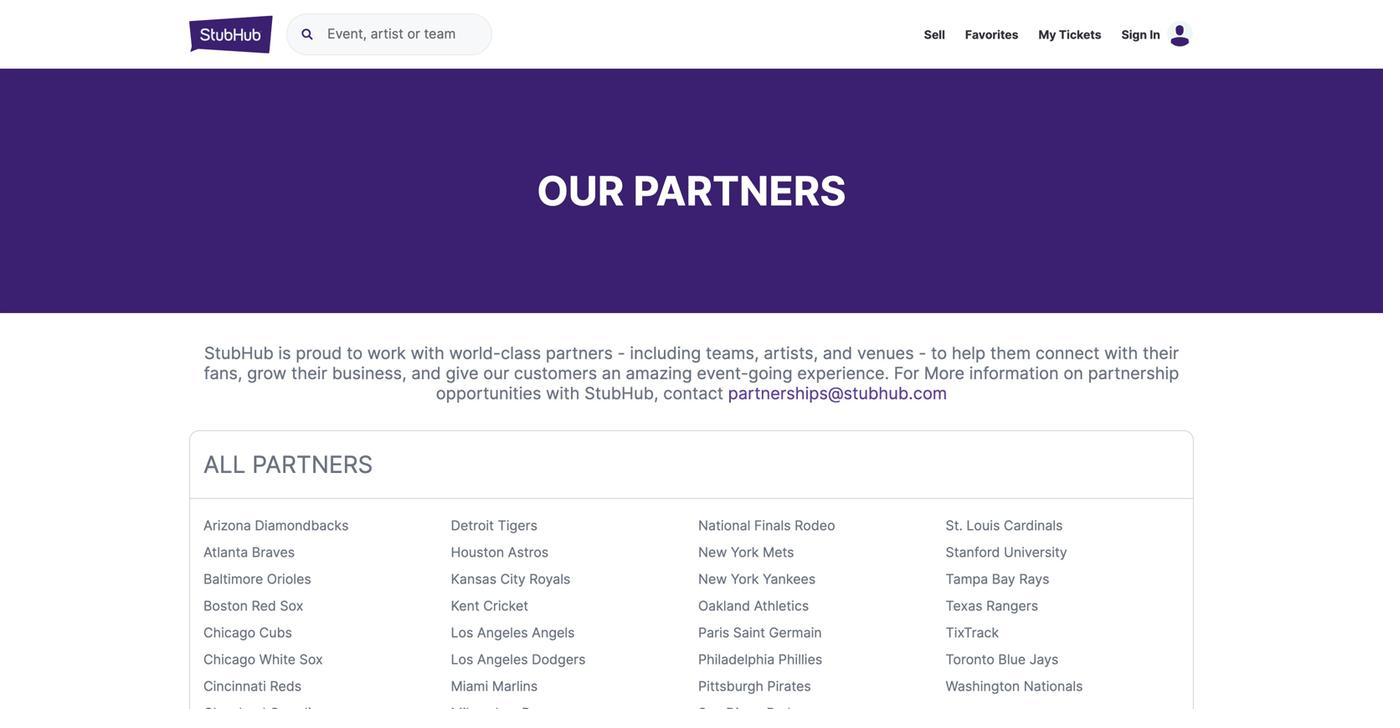 Task type: locate. For each thing, give the bounding box(es) containing it.
sox
[[280, 598, 303, 614], [299, 651, 323, 668]]

sox down orioles
[[280, 598, 303, 614]]

los down kent at the bottom left of page
[[451, 625, 473, 641]]

1 horizontal spatial and
[[823, 343, 853, 363]]

our
[[483, 363, 509, 383]]

new york mets link
[[698, 544, 794, 561]]

los angeles angels
[[451, 625, 575, 641]]

2 new from the top
[[698, 571, 727, 587]]

0 vertical spatial sox
[[280, 598, 303, 614]]

dodgers
[[532, 651, 586, 668]]

partnerships@stubhub.com link
[[723, 383, 947, 404]]

reds
[[270, 678, 302, 695]]

rangers
[[986, 598, 1038, 614]]

sell link
[[924, 28, 945, 42]]

angeles for angels
[[477, 625, 528, 641]]

philadelphia phillies
[[698, 651, 822, 668]]

and left give
[[411, 363, 441, 383]]

0 vertical spatial partners
[[633, 167, 846, 215]]

1 horizontal spatial partners
[[633, 167, 846, 215]]

fans,
[[204, 363, 242, 383]]

st. louis cardinals link
[[946, 517, 1063, 534]]

1 new from the top
[[698, 544, 727, 561]]

sign in
[[1122, 28, 1161, 42]]

1 los from the top
[[451, 625, 473, 641]]

york
[[731, 544, 759, 561], [731, 571, 759, 587]]

york up new york yankees on the bottom of the page
[[731, 544, 759, 561]]

to
[[347, 343, 363, 363], [931, 343, 947, 363]]

0 horizontal spatial with
[[411, 343, 445, 363]]

to left work
[[347, 343, 363, 363]]

2 chicago from the top
[[203, 651, 255, 668]]

new york yankees
[[698, 571, 816, 587]]

chicago cubs link
[[203, 625, 292, 641]]

miami
[[451, 678, 488, 695]]

1 vertical spatial chicago
[[203, 651, 255, 668]]

angeles for dodgers
[[477, 651, 528, 668]]

0 horizontal spatial -
[[618, 343, 625, 363]]

with down partners
[[546, 383, 580, 404]]

sell
[[924, 28, 945, 42]]

athletics
[[754, 598, 809, 614]]

1 vertical spatial partners
[[252, 450, 373, 479]]

0 vertical spatial los
[[451, 625, 473, 641]]

our
[[537, 167, 624, 215]]

partnerships@stubhub.com
[[728, 383, 947, 404]]

phillies
[[779, 651, 822, 668]]

chicago white sox
[[203, 651, 323, 668]]

1 - from the left
[[618, 343, 625, 363]]

1 horizontal spatial -
[[919, 343, 926, 363]]

favorites
[[965, 28, 1019, 42]]

partners for our partners
[[633, 167, 846, 215]]

sign
[[1122, 28, 1147, 42]]

sox right white
[[299, 651, 323, 668]]

tampa
[[946, 571, 988, 587]]

chicago
[[203, 625, 255, 641], [203, 651, 255, 668]]

1 horizontal spatial with
[[546, 383, 580, 404]]

is
[[278, 343, 291, 363]]

angeles
[[477, 625, 528, 641], [477, 651, 528, 668]]

on
[[1064, 363, 1083, 383]]

detroit tigers
[[451, 517, 538, 534]]

stanford
[[946, 544, 1000, 561]]

world-
[[449, 343, 501, 363]]

- up stubhub,
[[618, 343, 625, 363]]

los up miami
[[451, 651, 473, 668]]

1 vertical spatial los
[[451, 651, 473, 668]]

1 york from the top
[[731, 544, 759, 561]]

1 horizontal spatial to
[[931, 343, 947, 363]]

0 vertical spatial york
[[731, 544, 759, 561]]

1 vertical spatial sox
[[299, 651, 323, 668]]

st. louis cardinals
[[946, 517, 1063, 534]]

2 to from the left
[[931, 343, 947, 363]]

all partners
[[203, 450, 373, 479]]

marlins
[[492, 678, 538, 695]]

los
[[451, 625, 473, 641], [451, 651, 473, 668]]

0 horizontal spatial to
[[347, 343, 363, 363]]

2 los from the top
[[451, 651, 473, 668]]

philadelphia phillies link
[[698, 651, 822, 668]]

and
[[823, 343, 853, 363], [411, 363, 441, 383]]

with right on
[[1104, 343, 1138, 363]]

1 horizontal spatial their
[[1143, 343, 1179, 363]]

0 vertical spatial angeles
[[477, 625, 528, 641]]

york down new york mets
[[731, 571, 759, 587]]

atlanta braves link
[[203, 544, 295, 561]]

kansas
[[451, 571, 497, 587]]

1 angeles from the top
[[477, 625, 528, 641]]

paris
[[698, 625, 730, 641]]

new down national
[[698, 544, 727, 561]]

and up partnerships@stubhub.com
[[823, 343, 853, 363]]

0 horizontal spatial partners
[[252, 450, 373, 479]]

oakland
[[698, 598, 750, 614]]

artists,
[[764, 343, 818, 363]]

stubhub image
[[189, 13, 273, 55]]

chicago for chicago white sox
[[203, 651, 255, 668]]

boston red sox link
[[203, 598, 303, 614]]

0 vertical spatial new
[[698, 544, 727, 561]]

1 to from the left
[[347, 343, 363, 363]]

1 vertical spatial angeles
[[477, 651, 528, 668]]

new
[[698, 544, 727, 561], [698, 571, 727, 587]]

my
[[1039, 28, 1056, 42]]

blue
[[998, 651, 1026, 668]]

2 angeles from the top
[[477, 651, 528, 668]]

germain
[[769, 625, 822, 641]]

new for new york mets
[[698, 544, 727, 561]]

toronto
[[946, 651, 995, 668]]

angels
[[532, 625, 575, 641]]

chicago cubs
[[203, 625, 292, 641]]

0 horizontal spatial and
[[411, 363, 441, 383]]

mets
[[763, 544, 794, 561]]

rodeo
[[795, 517, 835, 534]]

boston
[[203, 598, 248, 614]]

1 vertical spatial new
[[698, 571, 727, 587]]

houston astros link
[[451, 544, 549, 561]]

nationals
[[1024, 678, 1083, 695]]

new up oakland in the bottom right of the page
[[698, 571, 727, 587]]

angeles up the miami marlins
[[477, 651, 528, 668]]

arizona diamondbacks
[[203, 517, 349, 534]]

washington nationals link
[[946, 678, 1083, 695]]

new for new york yankees
[[698, 571, 727, 587]]

kent cricket link
[[451, 598, 528, 614]]

national
[[698, 517, 751, 534]]

astros
[[508, 544, 549, 561]]

baltimore
[[203, 571, 263, 587]]

sign in link
[[1122, 28, 1161, 42]]

tigers
[[498, 517, 538, 534]]

jays
[[1030, 651, 1059, 668]]

atlanta braves
[[203, 544, 295, 561]]

- right venues at the right
[[919, 343, 926, 363]]

1 vertical spatial york
[[731, 571, 759, 587]]

texas rangers link
[[946, 598, 1038, 614]]

texas
[[946, 598, 983, 614]]

angeles down cricket
[[477, 625, 528, 641]]

chicago down boston
[[203, 625, 255, 641]]

contact
[[663, 383, 723, 404]]

their
[[1143, 343, 1179, 363], [291, 363, 327, 383]]

toronto blue jays link
[[946, 651, 1059, 668]]

with left give
[[411, 343, 445, 363]]

to left help
[[931, 343, 947, 363]]

2 horizontal spatial with
[[1104, 343, 1138, 363]]

chicago for chicago cubs
[[203, 625, 255, 641]]

0 vertical spatial chicago
[[203, 625, 255, 641]]

2 york from the top
[[731, 571, 759, 587]]

1 chicago from the top
[[203, 625, 255, 641]]

chicago up cincinnati
[[203, 651, 255, 668]]



Task type: describe. For each thing, give the bounding box(es) containing it.
0 horizontal spatial their
[[291, 363, 327, 383]]

including
[[630, 343, 701, 363]]

sox for chicago white sox
[[299, 651, 323, 668]]

them
[[990, 343, 1031, 363]]

give
[[446, 363, 479, 383]]

in
[[1150, 28, 1161, 42]]

stubhub is proud to work with world-class partners - including teams, artists, and venues - to help them connect with their fans, grow their business, and give our customers an amazing event-going experience.  for more information on partnership opportunities with stubhub, contact
[[204, 343, 1179, 404]]

los angeles dodgers link
[[451, 651, 586, 668]]

teams,
[[706, 343, 759, 363]]

kansas city royals link
[[451, 571, 571, 587]]

york for yankees
[[731, 571, 759, 587]]

kent
[[451, 598, 480, 614]]

red
[[252, 598, 276, 614]]

new york yankees link
[[698, 571, 816, 587]]

finals
[[754, 517, 791, 534]]

stubhub,
[[585, 383, 659, 404]]

all
[[203, 450, 246, 479]]

cricket
[[483, 598, 528, 614]]

los for los angeles dodgers
[[451, 651, 473, 668]]

national finals rodeo link
[[698, 517, 835, 534]]

texas rangers
[[946, 598, 1038, 614]]

houston
[[451, 544, 504, 561]]

city
[[500, 571, 526, 587]]

tampa bay rays link
[[946, 571, 1050, 587]]

cardinals
[[1004, 517, 1063, 534]]

opportunities
[[436, 383, 541, 404]]

stanford university link
[[946, 544, 1067, 561]]

partnership
[[1088, 363, 1179, 383]]

stanford university
[[946, 544, 1067, 561]]

oakland athletics link
[[698, 598, 809, 614]]

help
[[952, 343, 986, 363]]

philadelphia
[[698, 651, 775, 668]]

2 - from the left
[[919, 343, 926, 363]]

oakland athletics
[[698, 598, 809, 614]]

experience.
[[797, 363, 889, 383]]

partners
[[546, 343, 613, 363]]

cubs
[[259, 625, 292, 641]]

sox for boston red sox
[[280, 598, 303, 614]]

going
[[748, 363, 793, 383]]

royals
[[529, 571, 571, 587]]

cincinnati reds link
[[203, 678, 302, 695]]

new york mets
[[698, 544, 794, 561]]

university
[[1004, 544, 1067, 561]]

tickets
[[1059, 28, 1102, 42]]

arizona
[[203, 517, 251, 534]]

kent cricket
[[451, 598, 528, 614]]

customers
[[514, 363, 597, 383]]

white
[[259, 651, 296, 668]]

pittsburgh
[[698, 678, 764, 695]]

more
[[924, 363, 965, 383]]

my tickets
[[1039, 28, 1102, 42]]

partners for all partners
[[252, 450, 373, 479]]

cincinnati
[[203, 678, 266, 695]]

los for los angeles angels
[[451, 625, 473, 641]]

miami marlins
[[451, 678, 538, 695]]

toronto blue jays
[[946, 651, 1059, 668]]

los angeles dodgers
[[451, 651, 586, 668]]

information
[[969, 363, 1059, 383]]

tixtrack link
[[946, 625, 999, 641]]

event-
[[697, 363, 748, 383]]

york for mets
[[731, 544, 759, 561]]

saint
[[733, 625, 765, 641]]

boston red sox
[[203, 598, 303, 614]]

class
[[501, 343, 541, 363]]

business,
[[332, 363, 407, 383]]

stubhub
[[204, 343, 274, 363]]

venues
[[857, 343, 914, 363]]

baltimore orioles link
[[203, 571, 311, 587]]

tampa bay rays
[[946, 571, 1050, 587]]

Event, artist or team search field
[[327, 24, 478, 44]]

st.
[[946, 517, 963, 534]]

diamondbacks
[[255, 517, 349, 534]]

detroit
[[451, 517, 494, 534]]

pirates
[[767, 678, 811, 695]]

braves
[[252, 544, 295, 561]]

an
[[602, 363, 621, 383]]

louis
[[967, 517, 1000, 534]]

my tickets link
[[1039, 28, 1102, 42]]

paris saint germain link
[[698, 625, 822, 641]]

for
[[894, 363, 919, 383]]

bay
[[992, 571, 1016, 587]]

washington
[[946, 678, 1020, 695]]

rays
[[1019, 571, 1050, 587]]



Task type: vqa. For each thing, say whether or not it's contained in the screenshot.
opportunities
yes



